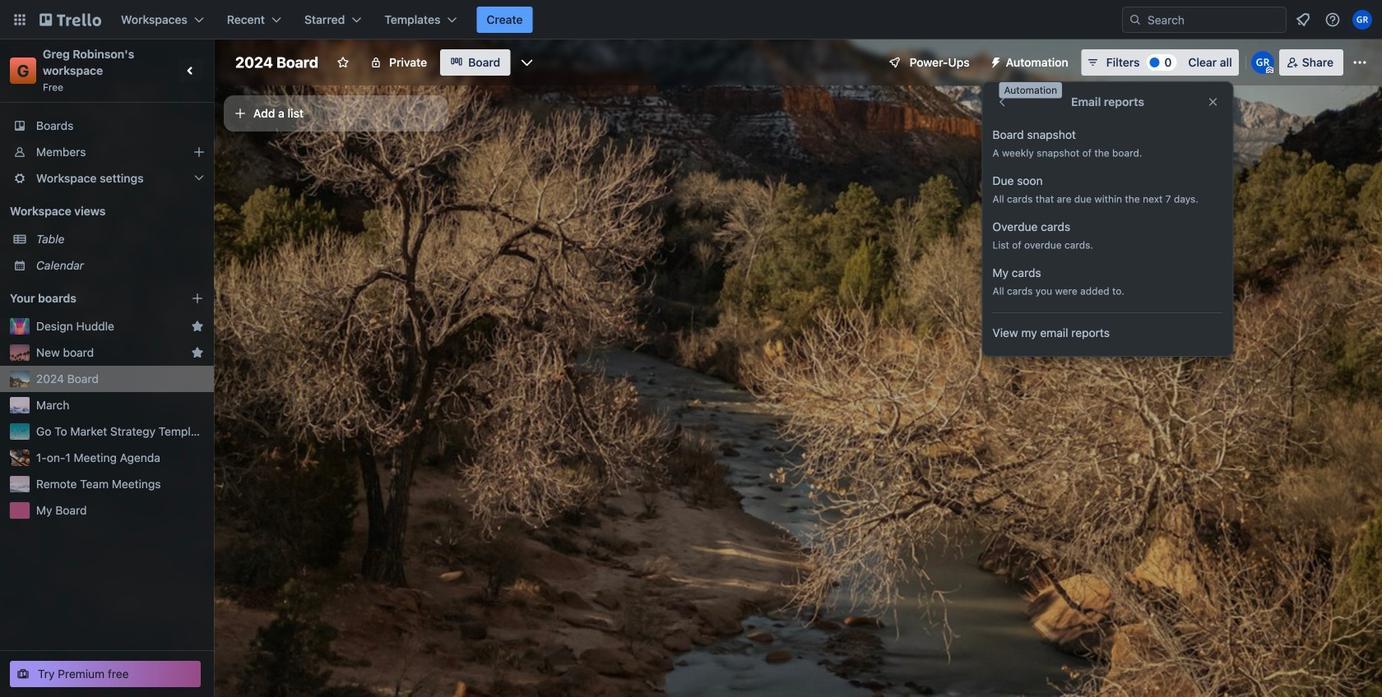 Task type: describe. For each thing, give the bounding box(es) containing it.
your boards with 8 items element
[[10, 289, 166, 309]]

sm image
[[983, 49, 1006, 72]]

Board name text field
[[227, 49, 327, 76]]

primary element
[[0, 0, 1382, 39]]

close popover image
[[1207, 95, 1220, 109]]

1 starred icon image from the top
[[191, 320, 204, 333]]

back to home image
[[39, 7, 101, 33]]

this member is an admin of this board. image
[[1266, 67, 1274, 74]]

0 notifications image
[[1293, 10, 1313, 30]]

workspace navigation collapse icon image
[[179, 59, 202, 82]]

add board image
[[191, 292, 204, 305]]



Task type: locate. For each thing, give the bounding box(es) containing it.
starred icon image
[[191, 320, 204, 333], [191, 346, 204, 360]]

show menu image
[[1352, 54, 1368, 71]]

star or unstar board image
[[337, 56, 350, 69]]

2 starred icon image from the top
[[191, 346, 204, 360]]

0 vertical spatial greg robinson (gregrobinson96) image
[[1353, 10, 1372, 30]]

greg robinson (gregrobinson96) image right the open information menu icon
[[1353, 10, 1372, 30]]

1 vertical spatial greg robinson (gregrobinson96) image
[[1251, 51, 1274, 74]]

greg robinson (gregrobinson96) image
[[1353, 10, 1372, 30], [1251, 51, 1274, 74]]

0 horizontal spatial greg robinson (gregrobinson96) image
[[1251, 51, 1274, 74]]

0 vertical spatial starred icon image
[[191, 320, 204, 333]]

search image
[[1129, 13, 1142, 26]]

customize views image
[[519, 54, 535, 71]]

return to previous screen image
[[996, 95, 1009, 109]]

1 vertical spatial starred icon image
[[191, 346, 204, 360]]

tooltip
[[999, 82, 1062, 98]]

Search field
[[1142, 8, 1286, 31]]

greg robinson (gregrobinson96) image down search field
[[1251, 51, 1274, 74]]

1 horizontal spatial greg robinson (gregrobinson96) image
[[1353, 10, 1372, 30]]

open information menu image
[[1325, 12, 1341, 28]]



Task type: vqa. For each thing, say whether or not it's contained in the screenshot.
the Return to previous screen Icon
yes



